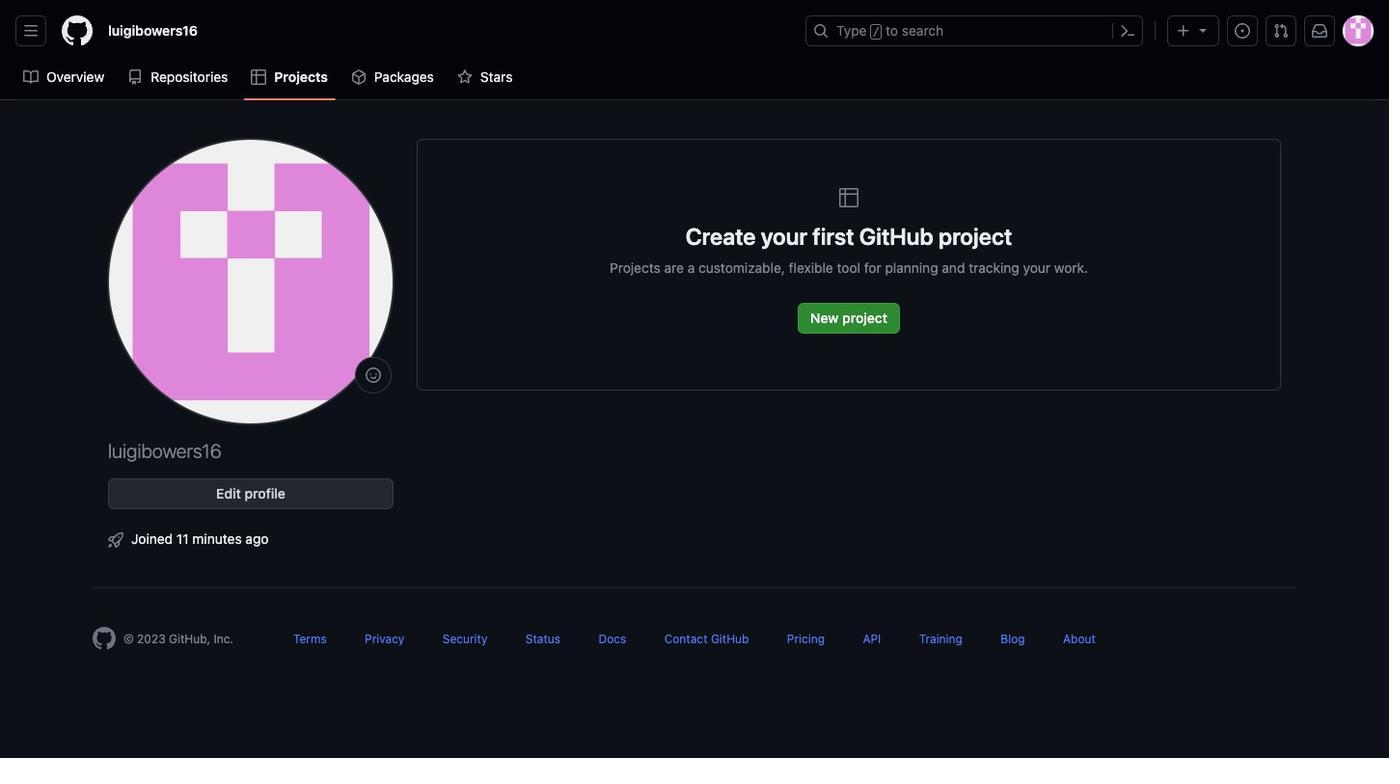 Task type: vqa. For each thing, say whether or not it's contained in the screenshot.
top GitHub
yes



Task type: describe. For each thing, give the bounding box(es) containing it.
terms link
[[293, 632, 327, 647]]

contact github
[[665, 632, 749, 647]]

tool
[[837, 260, 861, 276]]

© 2023 github, inc.
[[124, 632, 233, 647]]

joined 11 minutes ago
[[131, 531, 269, 547]]

notifications image
[[1313, 23, 1328, 39]]

to
[[886, 22, 899, 39]]

edit profile
[[216, 485, 286, 502]]

overview
[[46, 69, 104, 85]]

are
[[665, 260, 684, 276]]

planning
[[886, 260, 939, 276]]

pricing
[[787, 632, 825, 647]]

privacy link
[[365, 632, 405, 647]]

1 vertical spatial github
[[711, 632, 749, 647]]

tracking
[[969, 260, 1020, 276]]

luigibowers16 link
[[100, 15, 206, 46]]

table image
[[251, 69, 267, 85]]

and
[[942, 260, 966, 276]]

projects link
[[244, 63, 336, 92]]

change your avatar image
[[108, 139, 394, 425]]

homepage image
[[62, 15, 93, 46]]

joined
[[131, 531, 173, 547]]

repositories
[[151, 69, 228, 85]]

book image
[[23, 69, 39, 85]]

project inside create your first github project projects are a customizable, flexible tool for planning and tracking your work.
[[939, 223, 1013, 250]]

project inside button
[[843, 310, 888, 326]]

contact
[[665, 632, 708, 647]]

©
[[124, 632, 134, 647]]

2023
[[137, 632, 166, 647]]

0 vertical spatial your
[[761, 223, 808, 250]]

docs link
[[599, 632, 627, 647]]

new project
[[811, 310, 888, 326]]

edit
[[216, 485, 241, 502]]

1 luigibowers16 from the top
[[108, 22, 198, 39]]

issue opened image
[[1235, 23, 1251, 39]]

terms
[[293, 632, 327, 647]]

create your first github project projects are a customizable, flexible tool for planning and tracking your work.
[[610, 223, 1089, 276]]

blog link
[[1001, 632, 1026, 647]]

privacy
[[365, 632, 405, 647]]

contact github link
[[665, 632, 749, 647]]

1 horizontal spatial your
[[1024, 260, 1051, 276]]

plus image
[[1177, 23, 1192, 39]]

minutes
[[192, 531, 242, 547]]



Task type: locate. For each thing, give the bounding box(es) containing it.
0 vertical spatial github
[[860, 223, 934, 250]]

rocket image
[[108, 533, 124, 548]]

luigibowers16 up 'repo' icon
[[108, 22, 198, 39]]

search
[[902, 22, 944, 39]]

status link
[[526, 632, 561, 647]]

homepage image
[[93, 627, 116, 651]]

create
[[686, 223, 756, 250]]

0 horizontal spatial github
[[711, 632, 749, 647]]

1 horizontal spatial projects
[[610, 260, 661, 276]]

a
[[688, 260, 695, 276]]

0 horizontal spatial your
[[761, 223, 808, 250]]

packages link
[[344, 63, 442, 92]]

blog
[[1001, 632, 1026, 647]]

new project button
[[798, 303, 900, 334]]

2 luigibowers16 from the top
[[108, 440, 222, 462]]

type
[[837, 22, 867, 39]]

1 vertical spatial projects
[[610, 260, 661, 276]]

customizable,
[[699, 260, 786, 276]]

0 horizontal spatial projects
[[274, 69, 328, 85]]

1 horizontal spatial project
[[939, 223, 1013, 250]]

command palette image
[[1121, 23, 1136, 39]]

0 vertical spatial project
[[939, 223, 1013, 250]]

1 vertical spatial your
[[1024, 260, 1051, 276]]

triangle down image
[[1196, 22, 1211, 38]]

0 vertical spatial luigibowers16
[[108, 22, 198, 39]]

about
[[1064, 632, 1096, 647]]

inc.
[[214, 632, 233, 647]]

about link
[[1064, 632, 1096, 647]]

project
[[939, 223, 1013, 250], [843, 310, 888, 326]]

status
[[526, 632, 561, 647]]

11
[[177, 531, 189, 547]]

your
[[761, 223, 808, 250], [1024, 260, 1051, 276]]

stars
[[481, 69, 513, 85]]

training link
[[920, 632, 963, 647]]

work.
[[1055, 260, 1089, 276]]

projects
[[274, 69, 328, 85], [610, 260, 661, 276]]

api link
[[863, 632, 882, 647]]

github up the planning at the right of page
[[860, 223, 934, 250]]

stars link
[[450, 63, 521, 92]]

edit profile button
[[108, 479, 394, 510]]

pricing link
[[787, 632, 825, 647]]

api
[[863, 632, 882, 647]]

projects inside create your first github project projects are a customizable, flexible tool for planning and tracking your work.
[[610, 260, 661, 276]]

git pull request image
[[1274, 23, 1289, 39]]

0 horizontal spatial project
[[843, 310, 888, 326]]

profile
[[245, 485, 286, 502]]

package image
[[351, 69, 367, 85]]

github inside create your first github project projects are a customizable, flexible tool for planning and tracking your work.
[[860, 223, 934, 250]]

flexible
[[789, 260, 834, 276]]

/
[[873, 25, 880, 39]]

github,
[[169, 632, 210, 647]]

github right contact
[[711, 632, 749, 647]]

your left work. at top right
[[1024, 260, 1051, 276]]

training
[[920, 632, 963, 647]]

project up tracking
[[939, 223, 1013, 250]]

first
[[813, 223, 855, 250]]

overview link
[[15, 63, 112, 92]]

for
[[865, 260, 882, 276]]

project right the new on the top right of page
[[843, 310, 888, 326]]

star image
[[457, 69, 473, 85]]

smiley image
[[366, 368, 381, 383]]

table image
[[838, 186, 861, 209]]

luigibowers16 up edit
[[108, 440, 222, 462]]

projects left are
[[610, 260, 661, 276]]

1 vertical spatial luigibowers16
[[108, 440, 222, 462]]

0 vertical spatial projects
[[274, 69, 328, 85]]

repo image
[[128, 69, 143, 85]]

1 horizontal spatial github
[[860, 223, 934, 250]]

github
[[860, 223, 934, 250], [711, 632, 749, 647]]

security link
[[443, 632, 488, 647]]

type / to search
[[837, 22, 944, 39]]

projects right table image
[[274, 69, 328, 85]]

docs
[[599, 632, 627, 647]]

your up flexible
[[761, 223, 808, 250]]

ago
[[246, 531, 269, 547]]

packages
[[374, 69, 434, 85]]

luigibowers16
[[108, 22, 198, 39], [108, 440, 222, 462]]

new
[[811, 310, 839, 326]]

repositories link
[[120, 63, 236, 92]]

security
[[443, 632, 488, 647]]

1 vertical spatial project
[[843, 310, 888, 326]]



